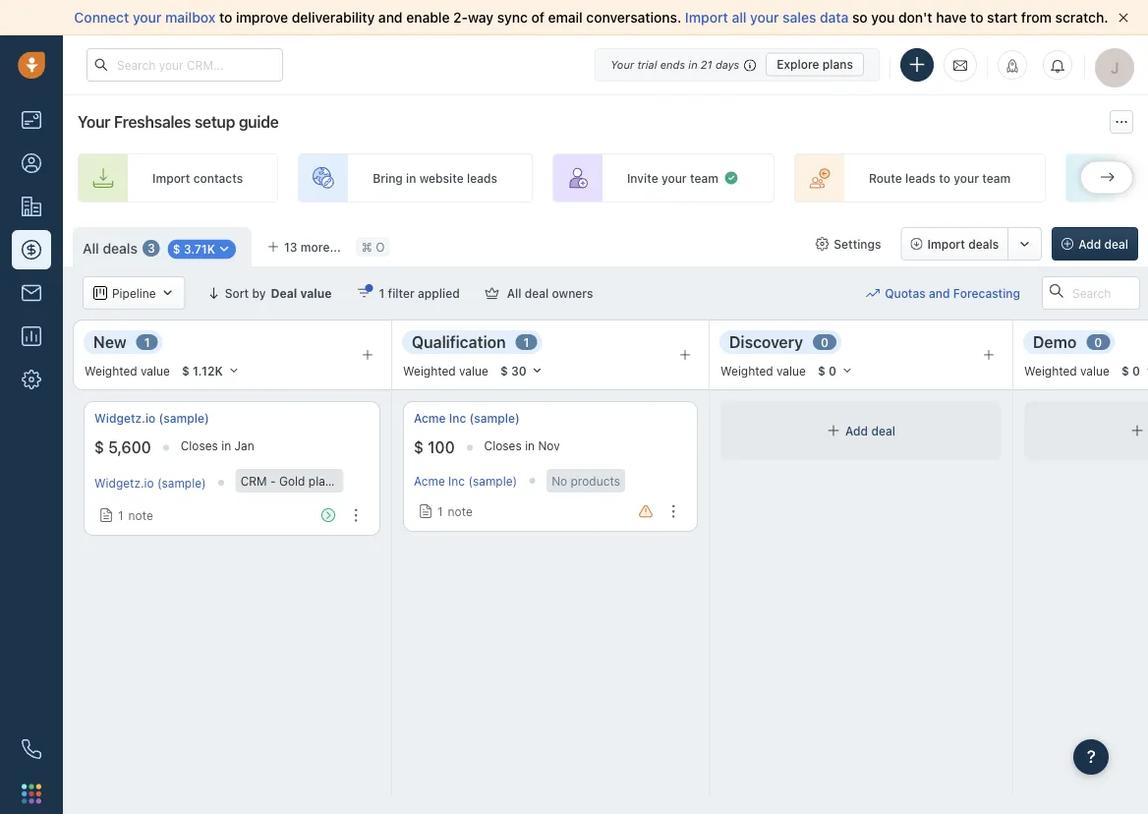 Task type: describe. For each thing, give the bounding box(es) containing it.
ends
[[660, 58, 685, 71]]

13
[[284, 240, 297, 254]]

1 team from the left
[[690, 171, 719, 185]]

2 inc from the top
[[448, 474, 465, 488]]

1 down $ 5,600
[[118, 508, 123, 522]]

your for your trial ends in 21 days
[[611, 58, 634, 71]]

1 widgetz.io (sample) link from the top
[[94, 410, 209, 427]]

email image
[[954, 57, 967, 73]]

nov
[[538, 439, 560, 453]]

in left the 21
[[689, 58, 698, 71]]

all deal owners button
[[473, 276, 606, 310]]

in for bring in website leads
[[406, 171, 416, 185]]

trial
[[637, 58, 657, 71]]

21
[[701, 58, 713, 71]]

deliverability
[[292, 9, 375, 26]]

bring in website leads
[[373, 171, 497, 185]]

container_wx8msf4aqz5i3rn1 image inside all deal owners "button"
[[485, 286, 499, 300]]

(sample) up closes in jan
[[159, 411, 209, 425]]

pipeline
[[112, 286, 156, 300]]

import contacts link
[[78, 153, 278, 203]]

settings
[[834, 237, 881, 251]]

your right the all
[[750, 9, 779, 26]]

sort
[[225, 286, 249, 300]]

enable
[[406, 9, 450, 26]]

so
[[852, 9, 868, 26]]

$ 3.71k button
[[168, 239, 236, 259]]

you
[[871, 9, 895, 26]]

1 acme from the top
[[414, 411, 446, 425]]

crm - gold plan monthly (sample)
[[241, 474, 432, 488]]

import deals button
[[901, 227, 1009, 261]]

0 horizontal spatial add deal
[[846, 424, 896, 437]]

$ 30
[[500, 364, 527, 378]]

applied
[[418, 286, 460, 300]]

container_wx8msf4aqz5i3rn1 image for settings
[[815, 237, 829, 251]]

all deals link
[[83, 239, 138, 258]]

weighted for qualification
[[403, 364, 456, 377]]

1.12k
[[193, 364, 223, 378]]

deals for all
[[103, 240, 138, 256]]

website
[[420, 171, 464, 185]]

⌘ o
[[362, 240, 385, 254]]

explore plans link
[[766, 53, 864, 76]]

value for demo
[[1081, 364, 1110, 377]]

30
[[511, 364, 527, 378]]

setup
[[195, 113, 235, 131]]

$ 0 for discovery
[[818, 364, 837, 378]]

filter
[[388, 286, 415, 300]]

all for deals
[[83, 240, 99, 256]]

1 acme inc (sample) from the top
[[414, 411, 520, 425]]

bring in website leads link
[[298, 153, 533, 203]]

closes for $ 100
[[484, 439, 522, 453]]

$ 0 for demo
[[1122, 364, 1140, 378]]

sync
[[497, 9, 528, 26]]

settings button
[[805, 227, 891, 261]]

$ for $ 3.71k button
[[173, 242, 181, 256]]

(sample) down closes in nov in the left of the page
[[468, 474, 517, 488]]

quotas and forecasting link
[[866, 276, 1040, 310]]

1 filter applied button
[[345, 276, 473, 310]]

$ 1.12k button
[[173, 360, 249, 381]]

$ 3.71k button
[[162, 237, 242, 260]]

$ for $ 0 "button" related to demo
[[1122, 364, 1129, 378]]

quotas and forecasting
[[885, 286, 1021, 300]]

note for $ 5,600
[[128, 508, 153, 522]]

explore plans
[[777, 58, 853, 71]]

Search your CRM... text field
[[87, 48, 283, 82]]

conversations.
[[586, 9, 682, 26]]

1 note for $ 5,600
[[118, 508, 153, 522]]

from
[[1021, 9, 1052, 26]]

weighted for demo
[[1024, 364, 1077, 377]]

import deals group
[[901, 227, 1042, 261]]

$ 0 button for discovery
[[809, 360, 862, 381]]

explore
[[777, 58, 820, 71]]

Search field
[[1042, 276, 1141, 310]]

1 horizontal spatial to
[[939, 171, 951, 185]]

improve
[[236, 9, 288, 26]]

freshsales
[[114, 113, 191, 131]]

add inside add deal button
[[1079, 237, 1101, 251]]

add deal inside button
[[1079, 237, 1129, 251]]

value for discovery
[[777, 364, 806, 377]]

in for closes in nov
[[525, 439, 535, 453]]

your left mailbox
[[133, 9, 162, 26]]

new
[[93, 332, 127, 351]]

no products
[[552, 474, 620, 488]]

3.71k
[[184, 242, 215, 256]]

owners
[[552, 286, 593, 300]]

1 acme inc (sample) link from the top
[[414, 410, 520, 427]]

weighted value for demo
[[1024, 364, 1110, 377]]

all deals 3
[[83, 240, 155, 256]]

-
[[270, 474, 276, 488]]

1 inside button
[[379, 286, 385, 300]]

contacts
[[193, 171, 243, 185]]

jan
[[235, 439, 254, 453]]

import all your sales data link
[[685, 9, 852, 26]]

1 up $ 30 button
[[524, 335, 529, 349]]

weighted value for qualification
[[403, 364, 489, 377]]

no
[[552, 474, 567, 488]]

invite your team link
[[552, 153, 775, 203]]

1 leads from the left
[[467, 171, 497, 185]]

$ for $ 30 button
[[500, 364, 508, 378]]

sort by deal value
[[225, 286, 332, 300]]

2 leads from the left
[[905, 171, 936, 185]]

plan
[[309, 474, 332, 488]]

closes in nov
[[484, 439, 560, 453]]

13 more... button
[[257, 233, 352, 261]]

close image
[[1119, 13, 1129, 23]]

container_wx8msf4aqz5i3rn1 image inside invite your team link
[[724, 170, 739, 186]]

1 inc from the top
[[449, 411, 466, 425]]

(sample) up closes in nov in the left of the page
[[470, 411, 520, 425]]

⌘
[[362, 240, 372, 254]]

container_wx8msf4aqz5i3rn1 image for quotas and forecasting
[[866, 286, 880, 300]]



Task type: vqa. For each thing, say whether or not it's contained in the screenshot.
Set in the menu item
no



Task type: locate. For each thing, give the bounding box(es) containing it.
3 weighted value from the left
[[721, 364, 806, 377]]

data
[[820, 9, 849, 26]]

deal for add deal button
[[1105, 237, 1129, 251]]

0 horizontal spatial to
[[219, 9, 232, 26]]

all left the owners
[[507, 286, 522, 300]]

your right invite
[[662, 171, 687, 185]]

1 horizontal spatial $ 0
[[1122, 364, 1140, 378]]

1 note down "5,600"
[[118, 508, 153, 522]]

import for import deals
[[928, 237, 965, 251]]

widgetz.io down $ 5,600
[[94, 476, 154, 490]]

in for closes in jan
[[221, 439, 231, 453]]

1 horizontal spatial 1 note
[[438, 504, 473, 518]]

0 horizontal spatial closes
[[181, 439, 218, 453]]

1 note for $ 100
[[438, 504, 473, 518]]

1 horizontal spatial $ 0 button
[[1113, 360, 1148, 381]]

1 vertical spatial deal
[[525, 286, 549, 300]]

$ 0 button for demo
[[1113, 360, 1148, 381]]

deals left 3
[[103, 240, 138, 256]]

container_wx8msf4aqz5i3rn1 image inside 1 filter applied button
[[357, 286, 371, 300]]

in right bring
[[406, 171, 416, 185]]

4 weighted from the left
[[1024, 364, 1077, 377]]

1 filter applied
[[379, 286, 460, 300]]

0 horizontal spatial and
[[378, 9, 403, 26]]

all
[[83, 240, 99, 256], [507, 286, 522, 300]]

1 weighted value from the left
[[85, 364, 170, 377]]

$ 0
[[818, 364, 837, 378], [1122, 364, 1140, 378]]

your for your freshsales setup guide
[[78, 113, 110, 131]]

100
[[428, 438, 455, 457]]

1 vertical spatial your
[[78, 113, 110, 131]]

value down discovery
[[777, 364, 806, 377]]

0 horizontal spatial deal
[[525, 286, 549, 300]]

1 horizontal spatial all
[[507, 286, 522, 300]]

2 acme from the top
[[414, 474, 445, 488]]

0 vertical spatial widgetz.io
[[94, 411, 156, 425]]

in left nov
[[525, 439, 535, 453]]

0 vertical spatial deal
[[1105, 237, 1129, 251]]

all for deal
[[507, 286, 522, 300]]

deal inside add deal button
[[1105, 237, 1129, 251]]

add
[[1079, 237, 1101, 251], [846, 424, 868, 437]]

your left 'trial' at the top right of the page
[[611, 58, 634, 71]]

your inside invite your team link
[[662, 171, 687, 185]]

demo
[[1033, 332, 1077, 351]]

0 vertical spatial all
[[83, 240, 99, 256]]

to
[[219, 9, 232, 26], [971, 9, 984, 26], [939, 171, 951, 185]]

1
[[379, 286, 385, 300], [144, 335, 150, 349], [524, 335, 529, 349], [438, 504, 443, 518], [118, 508, 123, 522]]

1 $ 0 button from the left
[[809, 360, 862, 381]]

1 vertical spatial acme inc (sample) link
[[414, 474, 517, 488]]

inc down 100
[[448, 474, 465, 488]]

weighted value down qualification
[[403, 364, 489, 377]]

$ 3.71k
[[173, 242, 215, 256]]

mailbox
[[165, 9, 216, 26]]

$ 5,600
[[94, 438, 151, 457]]

1 left filter
[[379, 286, 385, 300]]

$ inside $ 30 button
[[500, 364, 508, 378]]

import left contacts on the top left of the page
[[152, 171, 190, 185]]

weighted down new
[[85, 364, 137, 377]]

acme inc (sample) down 100
[[414, 474, 517, 488]]

import up quotas and forecasting
[[928, 237, 965, 251]]

weighted value down new
[[85, 364, 170, 377]]

2 vertical spatial deal
[[872, 424, 896, 437]]

$ inside $ 3.71k button
[[173, 242, 181, 256]]

2 team from the left
[[982, 171, 1011, 185]]

deals for import
[[969, 237, 999, 251]]

your
[[611, 58, 634, 71], [78, 113, 110, 131]]

acme inc (sample) link
[[414, 410, 520, 427], [414, 474, 517, 488]]

2 acme inc (sample) link from the top
[[414, 474, 517, 488]]

2 widgetz.io (sample) from the top
[[94, 476, 206, 490]]

container_wx8msf4aqz5i3rn1 image for pipeline
[[93, 286, 107, 300]]

import contacts
[[152, 171, 243, 185]]

0 vertical spatial your
[[611, 58, 634, 71]]

freshworks switcher image
[[22, 784, 41, 804]]

1 vertical spatial import
[[152, 171, 190, 185]]

all deal owners
[[507, 286, 593, 300]]

0 horizontal spatial all
[[83, 240, 99, 256]]

to left the start on the right top of page
[[971, 9, 984, 26]]

team right invite
[[690, 171, 719, 185]]

weighted value down discovery
[[721, 364, 806, 377]]

2-
[[453, 9, 468, 26]]

container_wx8msf4aqz5i3rn1 image inside pipeline popup button
[[161, 286, 175, 300]]

13 more...
[[284, 240, 341, 254]]

1 weighted from the left
[[85, 364, 137, 377]]

acme inc (sample) up 100
[[414, 411, 520, 425]]

deals up forecasting on the top
[[969, 237, 999, 251]]

deals inside button
[[969, 237, 999, 251]]

bring
[[373, 171, 403, 185]]

weighted down demo
[[1024, 364, 1077, 377]]

1 vertical spatial add
[[846, 424, 868, 437]]

container_wx8msf4aqz5i3rn1 image inside 'settings' popup button
[[815, 237, 829, 251]]

all left 3
[[83, 240, 99, 256]]

note down "5,600"
[[128, 508, 153, 522]]

3 weighted from the left
[[721, 364, 773, 377]]

1 horizontal spatial import
[[685, 9, 728, 26]]

import inside button
[[928, 237, 965, 251]]

weighted down discovery
[[721, 364, 773, 377]]

by
[[252, 286, 266, 300]]

acme inc (sample) link down 100
[[414, 474, 517, 488]]

2 horizontal spatial to
[[971, 9, 984, 26]]

1 $ 0 from the left
[[818, 364, 837, 378]]

gold
[[279, 474, 305, 488]]

sales
[[783, 9, 816, 26]]

acme inc (sample)
[[414, 411, 520, 425], [414, 474, 517, 488]]

your freshsales setup guide
[[78, 113, 279, 131]]

value left "$ 1.12k"
[[141, 364, 170, 377]]

container_wx8msf4aqz5i3rn1 image
[[815, 237, 829, 251], [93, 286, 107, 300], [866, 286, 880, 300], [827, 424, 841, 438], [419, 504, 433, 518]]

1 vertical spatial widgetz.io
[[94, 476, 154, 490]]

widgetz.io
[[94, 411, 156, 425], [94, 476, 154, 490]]

2 acme inc (sample) from the top
[[414, 474, 517, 488]]

connect
[[74, 9, 129, 26]]

weighted value for new
[[85, 364, 170, 377]]

1 horizontal spatial leads
[[905, 171, 936, 185]]

qualification
[[412, 332, 506, 351]]

o
[[376, 240, 385, 254]]

deal
[[271, 286, 297, 300]]

scratch.
[[1056, 9, 1109, 26]]

2 $ 0 button from the left
[[1113, 360, 1148, 381]]

discovery
[[730, 332, 803, 351]]

2 horizontal spatial import
[[928, 237, 965, 251]]

value for new
[[141, 364, 170, 377]]

value down qualification
[[459, 364, 489, 377]]

acme up $ 100
[[414, 411, 446, 425]]

have
[[936, 9, 967, 26]]

0 horizontal spatial team
[[690, 171, 719, 185]]

to right mailbox
[[219, 9, 232, 26]]

0 horizontal spatial import
[[152, 171, 190, 185]]

container_wx8msf4aqz5i3rn1 image
[[724, 170, 739, 186], [217, 242, 231, 256], [161, 286, 175, 300], [357, 286, 371, 300], [485, 286, 499, 300], [1131, 424, 1145, 438], [99, 508, 113, 522]]

days
[[716, 58, 740, 71]]

weighted value for discovery
[[721, 364, 806, 377]]

1 horizontal spatial add deal
[[1079, 237, 1129, 251]]

monthly
[[335, 474, 380, 488]]

2 horizontal spatial deal
[[1105, 237, 1129, 251]]

weighted value
[[85, 364, 170, 377], [403, 364, 489, 377], [721, 364, 806, 377], [1024, 364, 1110, 377]]

acme inc (sample) link up 100
[[414, 410, 520, 427]]

$ for $ 0 "button" associated with discovery
[[818, 364, 826, 378]]

guide
[[239, 113, 279, 131]]

0 vertical spatial acme inc (sample)
[[414, 411, 520, 425]]

route leads to your team link
[[794, 153, 1046, 203]]

1 horizontal spatial deal
[[872, 424, 896, 437]]

0 vertical spatial add deal
[[1079, 237, 1129, 251]]

1 horizontal spatial your
[[611, 58, 634, 71]]

inc up 100
[[449, 411, 466, 425]]

1 vertical spatial widgetz.io (sample) link
[[94, 476, 206, 490]]

invite
[[627, 171, 658, 185]]

leads right route
[[905, 171, 936, 185]]

$ 100
[[414, 438, 455, 457]]

products
[[571, 474, 620, 488]]

1 vertical spatial add deal
[[846, 424, 896, 437]]

1 vertical spatial all
[[507, 286, 522, 300]]

0 vertical spatial widgetz.io (sample) link
[[94, 410, 209, 427]]

$
[[173, 242, 181, 256], [182, 364, 190, 378], [500, 364, 508, 378], [818, 364, 826, 378], [1122, 364, 1129, 378], [94, 438, 104, 457], [414, 438, 424, 457]]

0 horizontal spatial leads
[[467, 171, 497, 185]]

0 horizontal spatial add
[[846, 424, 868, 437]]

4 weighted value from the left
[[1024, 364, 1110, 377]]

invite your team
[[627, 171, 719, 185]]

add deal
[[1079, 237, 1129, 251], [846, 424, 896, 437]]

1 vertical spatial inc
[[448, 474, 465, 488]]

2 weighted value from the left
[[403, 364, 489, 377]]

widgetz.io inside widgetz.io (sample) link
[[94, 411, 156, 425]]

your left freshsales
[[78, 113, 110, 131]]

import
[[685, 9, 728, 26], [152, 171, 190, 185], [928, 237, 965, 251]]

0 vertical spatial widgetz.io (sample)
[[94, 411, 209, 425]]

2 weighted from the left
[[403, 364, 456, 377]]

container_wx8msf4aqz5i3rn1 image inside pipeline popup button
[[93, 286, 107, 300]]

2 $ 0 from the left
[[1122, 364, 1140, 378]]

all
[[732, 9, 747, 26]]

weighted down qualification
[[403, 364, 456, 377]]

acme down $ 100
[[414, 474, 445, 488]]

container_wx8msf4aqz5i3rn1 image inside "quotas and forecasting" link
[[866, 286, 880, 300]]

$ inside $ 1.12k button
[[182, 364, 190, 378]]

1 horizontal spatial team
[[982, 171, 1011, 185]]

0 horizontal spatial 1 note
[[118, 508, 153, 522]]

email
[[548, 9, 583, 26]]

1 horizontal spatial deals
[[969, 237, 999, 251]]

weighted value down demo
[[1024, 364, 1110, 377]]

3
[[147, 241, 155, 255]]

phone image
[[22, 739, 41, 759]]

team
[[690, 171, 719, 185], [982, 171, 1011, 185]]

0 horizontal spatial your
[[78, 113, 110, 131]]

2 closes from the left
[[484, 439, 522, 453]]

start
[[987, 9, 1018, 26]]

note for $ 100
[[448, 504, 473, 518]]

pipeline button
[[83, 276, 185, 310]]

value for qualification
[[459, 364, 489, 377]]

import left the all
[[685, 9, 728, 26]]

0 horizontal spatial $ 0
[[818, 364, 837, 378]]

your up import deals
[[954, 171, 979, 185]]

widgetz.io (sample) down "5,600"
[[94, 476, 206, 490]]

1 horizontal spatial and
[[929, 286, 950, 300]]

1 widgetz.io from the top
[[94, 411, 156, 425]]

0 vertical spatial add
[[1079, 237, 1101, 251]]

container_wx8msf4aqz5i3rn1 image for add deal
[[827, 424, 841, 438]]

1 horizontal spatial closes
[[484, 439, 522, 453]]

and left the enable
[[378, 9, 403, 26]]

all inside "button"
[[507, 286, 522, 300]]

and
[[378, 9, 403, 26], [929, 286, 950, 300]]

0 horizontal spatial note
[[128, 508, 153, 522]]

1 right new
[[144, 335, 150, 349]]

crm
[[241, 474, 267, 488]]

note down 100
[[448, 504, 473, 518]]

connect your mailbox link
[[74, 9, 219, 26]]

0 vertical spatial import
[[685, 9, 728, 26]]

0 horizontal spatial $ 0 button
[[809, 360, 862, 381]]

of
[[531, 9, 545, 26]]

widgetz.io (sample) up "5,600"
[[94, 411, 209, 425]]

route leads to your team
[[869, 171, 1011, 185]]

widgetz.io (sample)
[[94, 411, 209, 425], [94, 476, 206, 490]]

phone element
[[12, 730, 51, 769]]

(sample) down $ 100
[[383, 474, 432, 488]]

1 vertical spatial acme
[[414, 474, 445, 488]]

don't
[[899, 9, 933, 26]]

container_wx8msf4aqz5i3rn1 image inside $ 3.71k button
[[217, 242, 231, 256]]

2 vertical spatial import
[[928, 237, 965, 251]]

weighted for new
[[85, 364, 137, 377]]

closes for $ 5,600
[[181, 439, 218, 453]]

deal for all deal owners "button"
[[525, 286, 549, 300]]

add deal button
[[1052, 227, 1139, 261]]

1 note
[[438, 504, 473, 518], [118, 508, 153, 522]]

0 vertical spatial acme
[[414, 411, 446, 425]]

0 vertical spatial acme inc (sample) link
[[414, 410, 520, 427]]

5,600
[[108, 438, 151, 457]]

closes left nov
[[484, 439, 522, 453]]

1 vertical spatial widgetz.io (sample)
[[94, 476, 206, 490]]

way
[[468, 9, 494, 26]]

note
[[448, 504, 473, 518], [128, 508, 153, 522]]

team up import deals 'group'
[[982, 171, 1011, 185]]

plans
[[823, 58, 853, 71]]

leads right website
[[467, 171, 497, 185]]

$ for $ 1.12k button
[[182, 364, 190, 378]]

0 vertical spatial inc
[[449, 411, 466, 425]]

1 widgetz.io (sample) from the top
[[94, 411, 209, 425]]

1 down 100
[[438, 504, 443, 518]]

widgetz.io up $ 5,600
[[94, 411, 156, 425]]

to right route
[[939, 171, 951, 185]]

your inside route leads to your team link
[[954, 171, 979, 185]]

widgetz.io (sample) link down "5,600"
[[94, 476, 206, 490]]

1 horizontal spatial add
[[1079, 237, 1101, 251]]

1 vertical spatial and
[[929, 286, 950, 300]]

your trial ends in 21 days
[[611, 58, 740, 71]]

closes in jan
[[181, 439, 254, 453]]

value down search field
[[1081, 364, 1110, 377]]

forecasting
[[953, 286, 1021, 300]]

route
[[869, 171, 902, 185]]

your
[[133, 9, 162, 26], [750, 9, 779, 26], [662, 171, 687, 185], [954, 171, 979, 185]]

import deals
[[928, 237, 999, 251]]

0 vertical spatial and
[[378, 9, 403, 26]]

widgetz.io (sample) link up "5,600"
[[94, 410, 209, 427]]

2 widgetz.io (sample) link from the top
[[94, 476, 206, 490]]

in left jan
[[221, 439, 231, 453]]

$ 1.12k
[[182, 364, 223, 378]]

2 widgetz.io from the top
[[94, 476, 154, 490]]

deal inside all deal owners "button"
[[525, 286, 549, 300]]

1 vertical spatial acme inc (sample)
[[414, 474, 517, 488]]

1 note down 100
[[438, 504, 473, 518]]

closes left jan
[[181, 439, 218, 453]]

import for import contacts
[[152, 171, 190, 185]]

weighted for discovery
[[721, 364, 773, 377]]

(sample) down closes in jan
[[157, 476, 206, 490]]

0 horizontal spatial deals
[[103, 240, 138, 256]]

$ 30 button
[[491, 360, 552, 381]]

more...
[[301, 240, 341, 254]]

value right deal
[[300, 286, 332, 300]]

deals
[[969, 237, 999, 251], [103, 240, 138, 256]]

1 horizontal spatial note
[[448, 504, 473, 518]]

and right quotas
[[929, 286, 950, 300]]

1 closes from the left
[[181, 439, 218, 453]]



